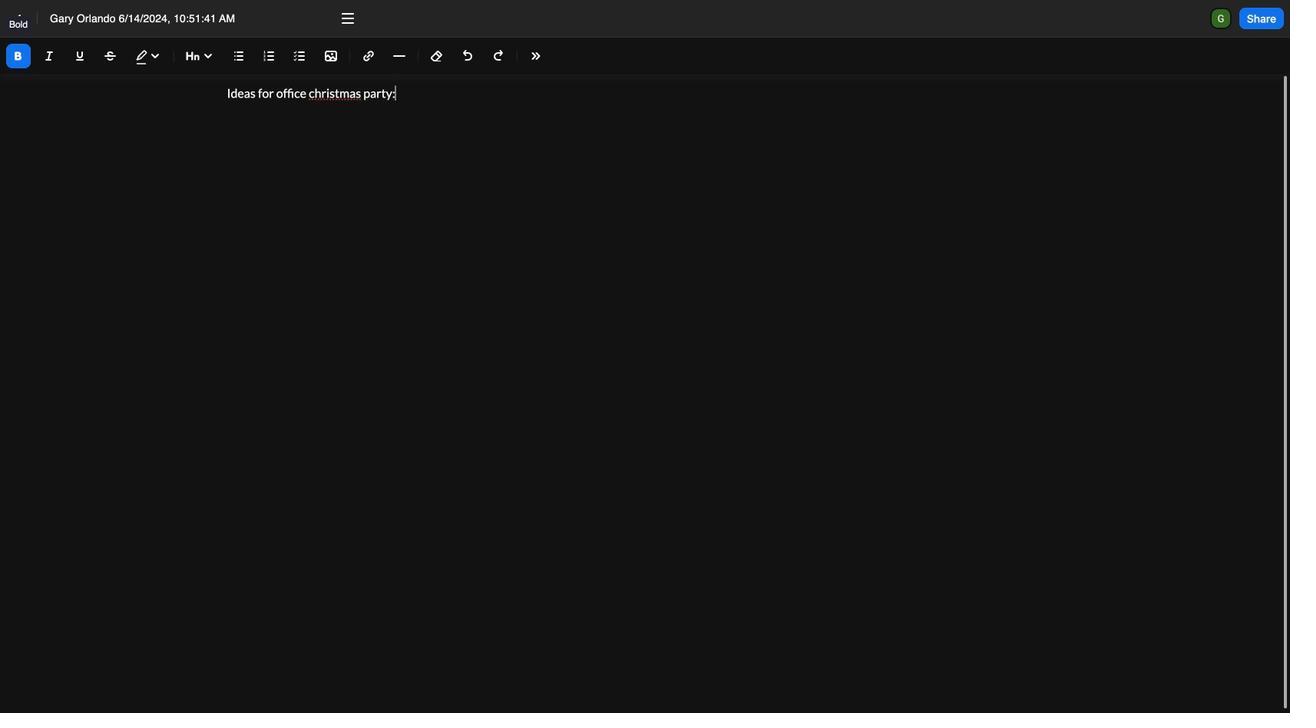Task type: describe. For each thing, give the bounding box(es) containing it.
gary orlando image
[[1212, 9, 1231, 28]]

more image
[[339, 9, 357, 28]]

numbered list image
[[260, 47, 279, 65]]

checklist image
[[291, 47, 310, 65]]

bold image
[[9, 47, 28, 65]]

all notes image
[[9, 9, 28, 28]]

italic image
[[40, 47, 58, 65]]



Task type: locate. For each thing, give the bounding box(es) containing it.
bulleted list image
[[230, 47, 248, 65]]

divider line image
[[390, 50, 409, 62]]

strikethrough image
[[101, 47, 120, 65]]

underline image
[[71, 47, 89, 65]]

tooltip
[[3, 15, 34, 44]]

link image
[[360, 47, 378, 65]]

insert image image
[[322, 47, 340, 65]]

format options image
[[527, 47, 545, 65]]

None text field
[[50, 11, 323, 26]]

undo image
[[459, 47, 477, 65]]

clear style image
[[428, 47, 446, 65]]

redo image
[[489, 47, 508, 65]]



Task type: vqa. For each thing, say whether or not it's contained in the screenshot.
Personal Contacts at top left
no



